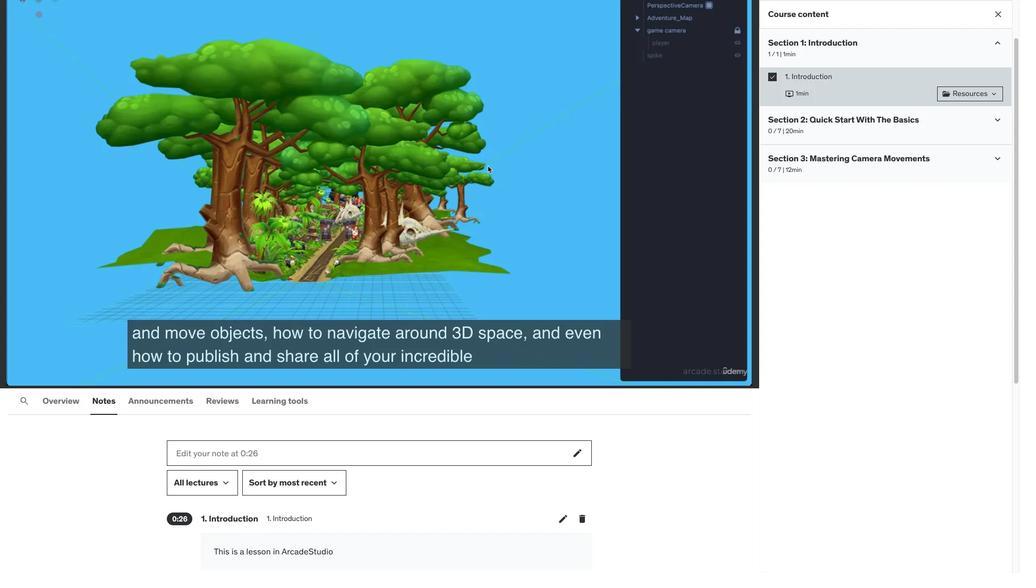 Task type: describe. For each thing, give the bounding box(es) containing it.
3:
[[801, 153, 808, 163]]

7 inside section 2: quick start with the basics 0 / 7 | 20min
[[778, 127, 781, 135]]

announcements
[[128, 396, 193, 407]]

2:
[[801, 114, 808, 125]]

1. introduction inside sidebar element
[[785, 72, 832, 81]]

1 horizontal spatial to
[[308, 324, 322, 343]]

with
[[856, 114, 875, 125]]

reviews
[[206, 396, 239, 407]]

1 vertical spatial how
[[132, 347, 163, 366]]

section 2: quick start with the basics 0 / 7 | 20min
[[768, 114, 919, 135]]

notes button
[[90, 389, 118, 414]]

and move objects, how to navigate around 3d space, and even how to publish and share all of your incredible
[[132, 324, 602, 366]]

resources
[[953, 89, 988, 98]]

1 horizontal spatial how
[[273, 324, 304, 343]]

this
[[214, 547, 230, 557]]

small image inside all lectures dropdown button
[[220, 478, 231, 489]]

all
[[174, 478, 184, 489]]

close course content sidebar image
[[993, 9, 1004, 20]]

content
[[798, 9, 829, 19]]

most
[[279, 478, 299, 489]]

note
[[212, 448, 229, 459]]

space,
[[478, 324, 528, 343]]

0:26 for 0:26
[[172, 515, 187, 524]]

all lectures
[[174, 478, 218, 489]]

reviews button
[[204, 389, 241, 414]]

section 3: mastering camera movements 0 / 7 | 12min
[[768, 153, 930, 174]]

lesson
[[246, 547, 271, 557]]

delete bookmark image
[[577, 514, 588, 525]]

section 2: quick start with the basics button
[[768, 114, 919, 125]]

0 inside section 3: mastering camera movements 0 / 7 | 12min
[[768, 166, 772, 174]]

sidebar element
[[759, 0, 1012, 574]]

1. inside sidebar element
[[785, 72, 790, 81]]

section for section 1: introduction
[[768, 37, 799, 48]]

1 vertical spatial your
[[193, 448, 210, 459]]

/ inside section 3: mastering camera movements 0 / 7 | 12min
[[773, 166, 777, 174]]

transcript in sidebar region image
[[657, 368, 669, 380]]

edit your note at 0:26
[[176, 448, 258, 459]]

recent
[[301, 478, 327, 489]]

1 1 from the left
[[768, 50, 771, 58]]

0 horizontal spatial 1.
[[201, 514, 207, 524]]

0:38
[[119, 369, 134, 379]]

progress bar slider
[[6, 352, 753, 365]]

introduction up is
[[209, 514, 258, 524]]

around
[[395, 324, 447, 343]]

arcadestudio
[[282, 547, 333, 557]]

0:26 link
[[167, 513, 193, 526]]

1 vertical spatial 0:26
[[241, 448, 258, 459]]

the
[[877, 114, 891, 125]]

quick
[[810, 114, 833, 125]]

basics
[[893, 114, 919, 125]]

learning tools button
[[250, 389, 310, 414]]

2 1 from the left
[[776, 50, 779, 58]]

xsmall image inside resources dropdown button
[[990, 90, 998, 98]]

expanded view image
[[737, 368, 750, 380]]

settings image
[[697, 368, 710, 380]]

sort
[[249, 478, 266, 489]]

this is a lesson in arcadestudio
[[214, 547, 333, 557]]

xsmall image
[[942, 90, 951, 98]]

0:26 for 0:26 / 0:38
[[97, 369, 112, 379]]

is
[[232, 547, 238, 557]]

share
[[277, 347, 319, 366]]

0:26 / 0:38
[[97, 369, 134, 379]]

lectures
[[186, 478, 218, 489]]

learning
[[252, 396, 286, 407]]

0 horizontal spatial 1. introduction
[[201, 514, 258, 524]]

1min inside section 1: introduction 1 / 1 | 1min
[[783, 50, 796, 58]]

of
[[345, 347, 359, 366]]

sort by most recent button
[[242, 471, 346, 496]]

small image for edit your note at 0:26
[[572, 448, 583, 459]]

| inside section 3: mastering camera movements 0 / 7 | 12min
[[783, 166, 784, 174]]

7 inside section 3: mastering camera movements 0 / 7 | 12min
[[778, 166, 781, 174]]

in
[[273, 547, 280, 557]]

a
[[240, 547, 244, 557]]

your inside and move objects, how to navigate around 3d space, and even how to publish and share all of your incredible
[[363, 347, 396, 366]]

start
[[835, 114, 855, 125]]



Task type: vqa. For each thing, say whether or not it's contained in the screenshot.
the left small icon
yes



Task type: locate. For each thing, give the bounding box(es) containing it.
0:26 down all
[[172, 515, 187, 524]]

0 vertical spatial xsmall image
[[768, 73, 777, 81]]

0:26 right at
[[241, 448, 258, 459]]

how
[[273, 324, 304, 343], [132, 347, 163, 366]]

0 vertical spatial section
[[768, 37, 799, 48]]

1
[[768, 50, 771, 58], [776, 50, 779, 58]]

fullscreen image
[[717, 368, 730, 380]]

0 vertical spatial 7
[[778, 127, 781, 135]]

/ left 0:38
[[113, 369, 118, 379]]

publish
[[186, 347, 239, 366]]

notes
[[92, 396, 116, 407]]

2 0 from the top
[[768, 166, 772, 174]]

1 down 'course'
[[768, 50, 771, 58]]

2 section from the top
[[768, 114, 799, 125]]

small image
[[993, 38, 1003, 48], [220, 478, 231, 489]]

2 7 from the top
[[778, 166, 781, 174]]

small image right lectures
[[220, 478, 231, 489]]

section for section 2: quick start with the basics
[[768, 114, 799, 125]]

1min down section 1: introduction dropdown button
[[783, 50, 796, 58]]

1 horizontal spatial 1
[[776, 50, 779, 58]]

2 horizontal spatial 1.
[[785, 72, 790, 81]]

3 section from the top
[[768, 153, 799, 163]]

1 vertical spatial 0
[[768, 166, 772, 174]]

learning tools
[[252, 396, 308, 407]]

to up share
[[308, 324, 322, 343]]

| inside section 1: introduction 1 / 1 | 1min
[[780, 50, 782, 58]]

tools
[[288, 396, 308, 407]]

0 vertical spatial 1min
[[783, 50, 796, 58]]

0 horizontal spatial and
[[132, 324, 160, 343]]

your
[[363, 347, 396, 366], [193, 448, 210, 459]]

1. introduction up is
[[201, 514, 258, 524]]

2 horizontal spatial 1. introduction
[[785, 72, 832, 81]]

section inside section 1: introduction 1 / 1 | 1min
[[768, 37, 799, 48]]

/ inside section 1: introduction 1 / 1 | 1min
[[772, 50, 775, 58]]

your right edit
[[193, 448, 210, 459]]

small image inside sort by most recent dropdown button
[[329, 478, 339, 489]]

resources button
[[937, 86, 1003, 101]]

0 horizontal spatial how
[[132, 347, 163, 366]]

and left the even
[[532, 324, 560, 343]]

navigate
[[327, 324, 391, 343]]

section up 12min
[[768, 153, 799, 163]]

|
[[780, 50, 782, 58], [783, 127, 784, 135], [783, 166, 784, 174]]

xsmall image down section 1: introduction 1 / 1 | 1min
[[768, 73, 777, 81]]

20min
[[786, 127, 804, 135]]

1:
[[801, 37, 807, 48]]

mute image
[[636, 368, 649, 380]]

how up add note icon
[[132, 347, 163, 366]]

1min right play introduction icon
[[796, 89, 809, 97]]

1 horizontal spatial 1.
[[267, 514, 271, 524]]

0 inside section 2: quick start with the basics 0 / 7 | 20min
[[768, 127, 772, 135]]

subtitles image
[[677, 368, 690, 380]]

/ left 20min at right
[[773, 127, 777, 135]]

/ inside section 2: quick start with the basics 0 / 7 | 20min
[[773, 127, 777, 135]]

section 3: mastering camera movements button
[[768, 153, 930, 164]]

| down section 1: introduction dropdown button
[[780, 50, 782, 58]]

small image
[[993, 115, 1003, 125], [993, 153, 1003, 164], [572, 448, 583, 459], [329, 478, 339, 489]]

mastering
[[810, 153, 850, 163]]

introduction
[[808, 37, 858, 48], [792, 72, 832, 81], [209, 514, 258, 524], [273, 514, 312, 524]]

xsmall image
[[768, 73, 777, 81], [990, 90, 998, 98]]

1 vertical spatial 7
[[778, 166, 781, 174]]

0 vertical spatial 0:26
[[97, 369, 112, 379]]

section
[[768, 37, 799, 48], [768, 114, 799, 125], [768, 153, 799, 163]]

your right of
[[363, 347, 396, 366]]

play introduction image
[[785, 90, 794, 98]]

overview
[[43, 396, 79, 407]]

1 horizontal spatial 1. introduction
[[267, 514, 312, 524]]

1 vertical spatial xsmall image
[[990, 90, 998, 98]]

/ left 12min
[[773, 166, 777, 174]]

1 0 from the top
[[768, 127, 772, 135]]

12min
[[786, 166, 802, 174]]

section up 20min at right
[[768, 114, 799, 125]]

how up share
[[273, 324, 304, 343]]

introduction right 1:
[[808, 37, 858, 48]]

course content
[[768, 9, 829, 19]]

3d
[[452, 324, 474, 343]]

1 vertical spatial 1min
[[796, 89, 809, 97]]

edit bookmark image
[[558, 514, 569, 525]]

to down move
[[167, 347, 181, 366]]

small image for section 2: quick start with the basics 0 / 7 | 20min
[[993, 115, 1003, 125]]

/
[[772, 50, 775, 58], [773, 127, 777, 135], [773, 166, 777, 174], [113, 369, 118, 379]]

overview button
[[40, 389, 82, 414]]

2 horizontal spatial and
[[532, 324, 560, 343]]

move
[[165, 324, 206, 343]]

and down objects,
[[244, 347, 272, 366]]

by
[[268, 478, 277, 489]]

0
[[768, 127, 772, 135], [768, 166, 772, 174]]

section inside section 2: quick start with the basics 0 / 7 | 20min
[[768, 114, 799, 125]]

7 left 20min at right
[[778, 127, 781, 135]]

1 section from the top
[[768, 37, 799, 48]]

2 vertical spatial 0:26
[[172, 515, 187, 524]]

section inside section 3: mastering camera movements 0 / 7 | 12min
[[768, 153, 799, 163]]

1 horizontal spatial and
[[244, 347, 272, 366]]

to
[[308, 324, 322, 343], [167, 347, 181, 366]]

1 down section 1: introduction dropdown button
[[776, 50, 779, 58]]

2 vertical spatial |
[[783, 166, 784, 174]]

search image
[[19, 396, 30, 407]]

at
[[231, 448, 238, 459]]

2 horizontal spatial 0:26
[[241, 448, 258, 459]]

0 vertical spatial small image
[[993, 38, 1003, 48]]

1 horizontal spatial small image
[[993, 38, 1003, 48]]

forward 5 seconds image
[[77, 368, 90, 380]]

section left 1:
[[768, 37, 799, 48]]

0 vertical spatial |
[[780, 50, 782, 58]]

edit
[[176, 448, 191, 459]]

1 7 from the top
[[778, 127, 781, 135]]

1min
[[783, 50, 796, 58], [796, 89, 809, 97]]

| inside section 2: quick start with the basics 0 / 7 | 20min
[[783, 127, 784, 135]]

section 1: introduction 1 / 1 | 1min
[[768, 37, 858, 58]]

1. introduction up play introduction icon
[[785, 72, 832, 81]]

incredible
[[401, 347, 473, 366]]

1. introduction
[[785, 72, 832, 81], [201, 514, 258, 524], [267, 514, 312, 524]]

1 vertical spatial section
[[768, 114, 799, 125]]

/ down 'course'
[[772, 50, 775, 58]]

0 vertical spatial 0
[[768, 127, 772, 135]]

1. up play introduction icon
[[785, 72, 790, 81]]

0:26 right forward 5 seconds icon
[[97, 369, 112, 379]]

and
[[132, 324, 160, 343], [532, 324, 560, 343], [244, 347, 272, 366]]

introduction up play introduction icon
[[792, 72, 832, 81]]

1.
[[785, 72, 790, 81], [201, 514, 207, 524], [267, 514, 271, 524]]

introduction down sort by most recent dropdown button
[[273, 514, 312, 524]]

1 vertical spatial |
[[783, 127, 784, 135]]

1 horizontal spatial 0:26
[[172, 515, 187, 524]]

1. right 0:26 link
[[201, 514, 207, 524]]

0 horizontal spatial small image
[[220, 478, 231, 489]]

small image for section 3: mastering camera movements 0 / 7 | 12min
[[993, 153, 1003, 164]]

0 horizontal spatial 1
[[768, 50, 771, 58]]

0 left 20min at right
[[768, 127, 772, 135]]

0 vertical spatial to
[[308, 324, 322, 343]]

0 horizontal spatial 0:26
[[97, 369, 112, 379]]

course
[[768, 9, 796, 19]]

1 vertical spatial small image
[[220, 478, 231, 489]]

1 horizontal spatial your
[[363, 347, 396, 366]]

camera
[[851, 153, 882, 163]]

go to next lecture image
[[744, 168, 761, 185]]

0 right go to next lecture image
[[768, 166, 772, 174]]

all
[[323, 347, 340, 366]]

2 vertical spatial section
[[768, 153, 799, 163]]

1. introduction up in at the bottom left
[[267, 514, 312, 524]]

announcements button
[[126, 389, 195, 414]]

section for section 3: mastering camera movements
[[768, 153, 799, 163]]

section 1: introduction button
[[768, 37, 858, 48]]

0 horizontal spatial xsmall image
[[768, 73, 777, 81]]

1 horizontal spatial xsmall image
[[990, 90, 998, 98]]

7
[[778, 127, 781, 135], [778, 166, 781, 174]]

and left move
[[132, 324, 160, 343]]

| left 20min at right
[[783, 127, 784, 135]]

0 horizontal spatial to
[[167, 347, 181, 366]]

1 vertical spatial to
[[167, 347, 181, 366]]

1. up this is a lesson in arcadestudio
[[267, 514, 271, 524]]

0 vertical spatial your
[[363, 347, 396, 366]]

xsmall image right resources in the right top of the page
[[990, 90, 998, 98]]

0 vertical spatial how
[[273, 324, 304, 343]]

objects,
[[210, 324, 268, 343]]

7 left 12min
[[778, 166, 781, 174]]

small image down close course content sidebar "image"
[[993, 38, 1003, 48]]

add note image
[[141, 368, 154, 380]]

introduction inside section 1: introduction 1 / 1 | 1min
[[808, 37, 858, 48]]

sort by most recent
[[249, 478, 327, 489]]

movements
[[884, 153, 930, 163]]

0:26
[[97, 369, 112, 379], [241, 448, 258, 459], [172, 515, 187, 524]]

all lectures button
[[167, 471, 238, 496]]

even
[[565, 324, 602, 343]]

| left 12min
[[783, 166, 784, 174]]

0 horizontal spatial your
[[193, 448, 210, 459]]



